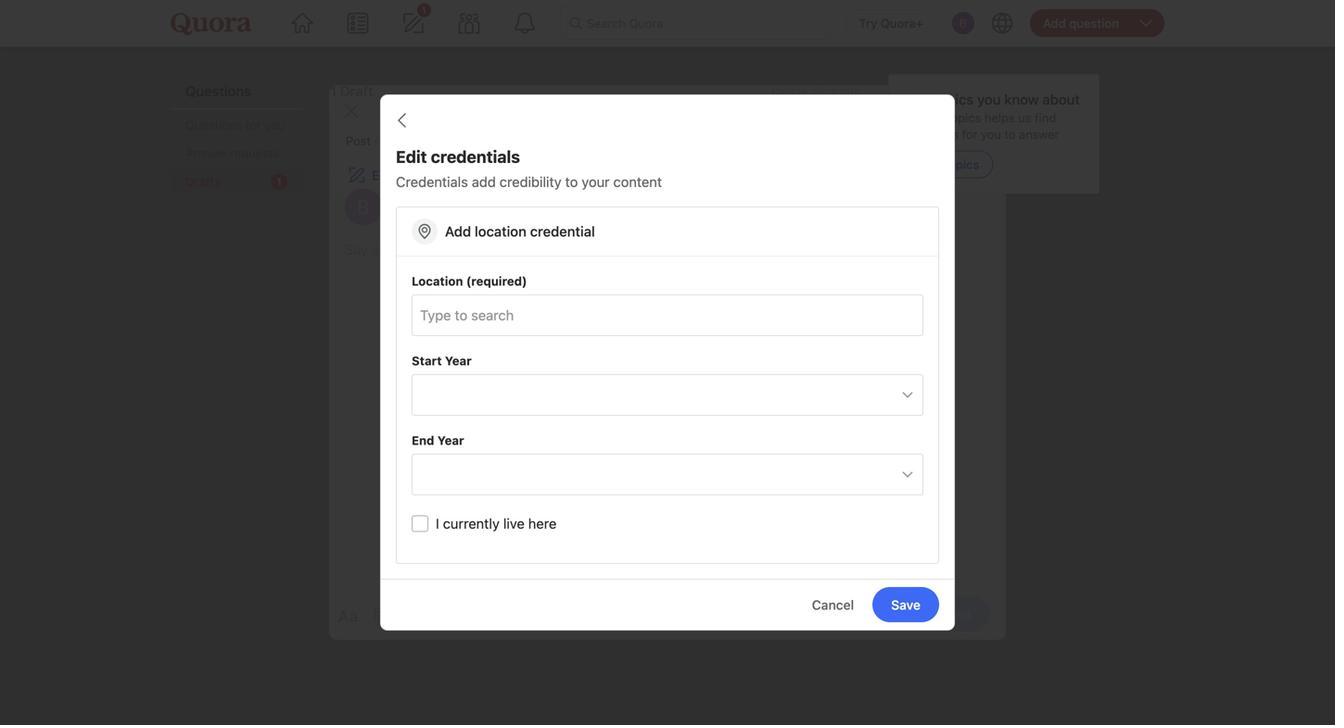 Task type: vqa. For each thing, say whether or not it's contained in the screenshot.
topics for Add topics you know about Adding topics helps us find questions for you to answer
yes



Task type: locate. For each thing, give the bounding box(es) containing it.
i
[[436, 516, 439, 532]]

topics down questions
[[944, 158, 979, 171]]

edit inside button
[[372, 168, 396, 183]]

0 horizontal spatial edit
[[372, 168, 396, 183]]

questions up answer
[[185, 118, 242, 132]]

1 inside 1 "link"
[[422, 5, 426, 15]]

location
[[412, 274, 463, 288]]

0 vertical spatial topics
[[934, 91, 974, 108]]

for up requests
[[245, 118, 261, 132]]

discard button
[[407, 158, 502, 193]]

1 horizontal spatial to
[[1004, 128, 1016, 142]]

bob
[[389, 188, 413, 202]]

1 horizontal spatial for
[[962, 128, 978, 142]]

add topics button
[[904, 151, 993, 178]]

add
[[1043, 16, 1066, 30], [904, 91, 930, 108], [460, 146, 485, 161], [918, 158, 941, 171], [445, 224, 471, 240]]

list
[[171, 113, 302, 194]]

topics left 'helps'
[[947, 111, 981, 125]]

to
[[1004, 128, 1016, 142], [565, 174, 578, 190]]

questions up questions for you
[[185, 83, 251, 99]]

requests
[[230, 146, 279, 160]]

edit up bob
[[372, 168, 396, 183]]

questions for you
[[185, 118, 285, 132]]

add question
[[1043, 16, 1119, 30]]

1 draft
[[330, 83, 373, 99]]

save button
[[873, 588, 939, 623]]

for up add topics button
[[962, 128, 978, 142]]

credential down add
[[450, 212, 508, 226]]

year right end on the left of the page
[[437, 434, 464, 448]]

1 vertical spatial edit
[[372, 168, 396, 183]]

add up the adding
[[904, 91, 930, 108]]

1 vertical spatial to
[[565, 174, 578, 190]]

try
[[859, 16, 877, 30]]

end
[[412, 434, 434, 448]]

question
[[1069, 16, 1119, 30]]

discard
[[444, 168, 491, 183]]

add question button
[[1030, 9, 1128, 37]]

live
[[503, 516, 525, 532]]

1 vertical spatial 1
[[330, 83, 337, 99]]

to left your
[[565, 174, 578, 190]]

1 questions from the top
[[185, 83, 251, 99]]

add up discard
[[460, 146, 485, 161]]

1 vertical spatial year
[[437, 434, 464, 448]]

add for add location credential
[[445, 224, 471, 240]]

2 questions from the top
[[185, 118, 242, 132]]

location
[[475, 224, 526, 240]]

add down builder
[[445, 224, 471, 240]]

find
[[1035, 111, 1056, 125]]

delete all drafts
[[772, 85, 860, 99]]

you up requests
[[264, 118, 285, 132]]

0 vertical spatial year
[[445, 354, 472, 368]]

credentials
[[396, 174, 468, 190]]

1 vertical spatial topics
[[947, 111, 981, 125]]

add topics you know about adding topics helps us find questions for you to answer
[[904, 91, 1080, 142]]

credentials
[[431, 147, 520, 167]]

year
[[445, 354, 472, 368], [437, 434, 464, 448]]

try quora+
[[859, 16, 923, 30]]

choose
[[403, 212, 447, 226]]

1 vertical spatial questions
[[185, 118, 242, 132]]

credential inside 'choose credential' button
[[450, 212, 508, 226]]

year right start on the left of the page
[[445, 354, 472, 368]]

you for topics
[[977, 91, 1001, 108]]

0 horizontal spatial credential
[[450, 212, 508, 226]]

1 link
[[386, 0, 441, 46]]

0 horizontal spatial to
[[565, 174, 578, 190]]

you for for
[[264, 118, 285, 132]]

add inside add topics you know about adding topics helps us find questions for you to answer
[[904, 91, 930, 108]]

helps
[[984, 111, 1015, 125]]

edit up credentials
[[396, 147, 427, 167]]

topics
[[934, 91, 974, 108], [947, 111, 981, 125], [944, 158, 979, 171]]

2 vertical spatial 1
[[277, 176, 282, 188]]

questions
[[185, 83, 251, 99], [185, 118, 242, 132]]

you up 'helps'
[[977, 91, 1001, 108]]

edit credentials credentials add credibility to your content
[[396, 147, 662, 190]]

to down 'helps'
[[1004, 128, 1016, 142]]

add inside popup button
[[1043, 16, 1066, 30]]

2 horizontal spatial 1
[[422, 5, 426, 15]]

add down questions
[[918, 158, 941, 171]]

1 horizontal spatial edit
[[396, 147, 427, 167]]

save
[[891, 598, 921, 613]]

questions inside list
[[185, 118, 242, 132]]

add inside button
[[918, 158, 941, 171]]

credential down credibility at left
[[530, 224, 595, 240]]

topics inside button
[[944, 158, 979, 171]]

adding
[[904, 111, 943, 125]]

start
[[412, 354, 442, 368]]

2 vertical spatial topics
[[944, 158, 979, 171]]

you
[[977, 91, 1001, 108], [264, 118, 285, 132], [981, 128, 1001, 142]]

0 horizontal spatial 1
[[277, 176, 282, 188]]

start year
[[412, 354, 472, 368]]

1 horizontal spatial 1
[[330, 83, 337, 99]]

question
[[488, 146, 543, 161]]

0 vertical spatial 1
[[422, 5, 426, 15]]

drafts
[[827, 85, 860, 99]]

0 vertical spatial questions
[[185, 83, 251, 99]]

credential
[[450, 212, 508, 226], [530, 224, 595, 240]]

add topics
[[918, 158, 979, 171]]

questions for you link
[[171, 113, 302, 137]]

0 vertical spatial edit
[[396, 147, 427, 167]]

topics up the adding
[[934, 91, 974, 108]]

0 vertical spatial to
[[1004, 128, 1016, 142]]

edit
[[396, 147, 427, 167], [372, 168, 396, 183]]

topics for add topics
[[944, 158, 979, 171]]

edit inside 'edit credentials credentials add credibility to your content'
[[396, 147, 427, 167]]

add left question
[[1043, 16, 1066, 30]]

questions
[[904, 128, 959, 142]]

add for add question
[[460, 146, 485, 161]]

about
[[1042, 91, 1080, 108]]

1
[[422, 5, 426, 15], [330, 83, 337, 99], [277, 176, 282, 188]]

for
[[245, 118, 261, 132], [962, 128, 978, 142]]

drafts
[[185, 175, 221, 188]]

edit for edit
[[372, 168, 396, 183]]



Task type: describe. For each thing, give the bounding box(es) containing it.
0 horizontal spatial for
[[245, 118, 261, 132]]

profile photo for bob builder image
[[345, 189, 382, 226]]

add question
[[460, 146, 543, 161]]

answer requests link
[[171, 141, 302, 165]]

to inside add topics you know about adding topics helps us find questions for you to answer
[[1004, 128, 1016, 142]]

list containing questions for you
[[171, 113, 302, 194]]

add for add topics
[[918, 158, 941, 171]]

bob builder
[[389, 188, 459, 202]]

credibility
[[500, 174, 561, 190]]

you down 'helps'
[[981, 128, 1001, 142]]

your
[[582, 174, 610, 190]]

answer
[[1019, 128, 1059, 142]]

edit for edit credentials credentials add credibility to your content
[[396, 147, 427, 167]]

questions for questions for you
[[185, 118, 242, 132]]

add location credential
[[445, 224, 595, 240]]

cancel
[[812, 598, 854, 613]]

know
[[1004, 91, 1039, 108]]

quora+
[[881, 16, 923, 30]]

unpublished
[[381, 134, 452, 148]]

currently
[[443, 516, 500, 532]]

end year
[[412, 434, 464, 448]]

add for add topics you know about adding topics helps us find questions for you to answer
[[904, 91, 930, 108]]

draft
[[340, 83, 373, 99]]

us
[[1018, 111, 1031, 125]]

1 horizontal spatial credential
[[530, 224, 595, 240]]

1 inside 1 text field
[[277, 176, 282, 188]]

here
[[528, 516, 557, 532]]

add for add question
[[1043, 16, 1066, 30]]

builder
[[416, 188, 459, 202]]

cancel button
[[801, 588, 865, 623]]

year for start year
[[445, 354, 472, 368]]

choose credential button
[[389, 205, 536, 233]]

edit button
[[335, 158, 407, 193]]

answer
[[185, 146, 227, 160]]

answer requests
[[185, 146, 279, 160]]

to inside 'edit credentials credentials add credibility to your content'
[[565, 174, 578, 190]]

1 unread text field
[[271, 174, 287, 190]]

choose credential
[[403, 212, 508, 226]]

location (required)
[[412, 274, 527, 288]]

Type to search text field
[[420, 304, 915, 328]]

add question element
[[1030, 9, 1164, 37]]

add
[[472, 174, 496, 190]]

questions for questions
[[185, 83, 251, 99]]

all
[[811, 85, 824, 99]]

topics for add topics you know about adding topics helps us find questions for you to answer
[[934, 91, 974, 108]]

content
[[613, 174, 662, 190]]

for inside add topics you know about adding topics helps us find questions for you to answer
[[962, 128, 978, 142]]

i currently live here
[[436, 516, 557, 532]]

(required)
[[466, 274, 527, 288]]

delete
[[772, 85, 808, 99]]

try quora+ button
[[845, 9, 937, 37]]

post
[[346, 134, 371, 148]]

year for end year
[[437, 434, 464, 448]]



